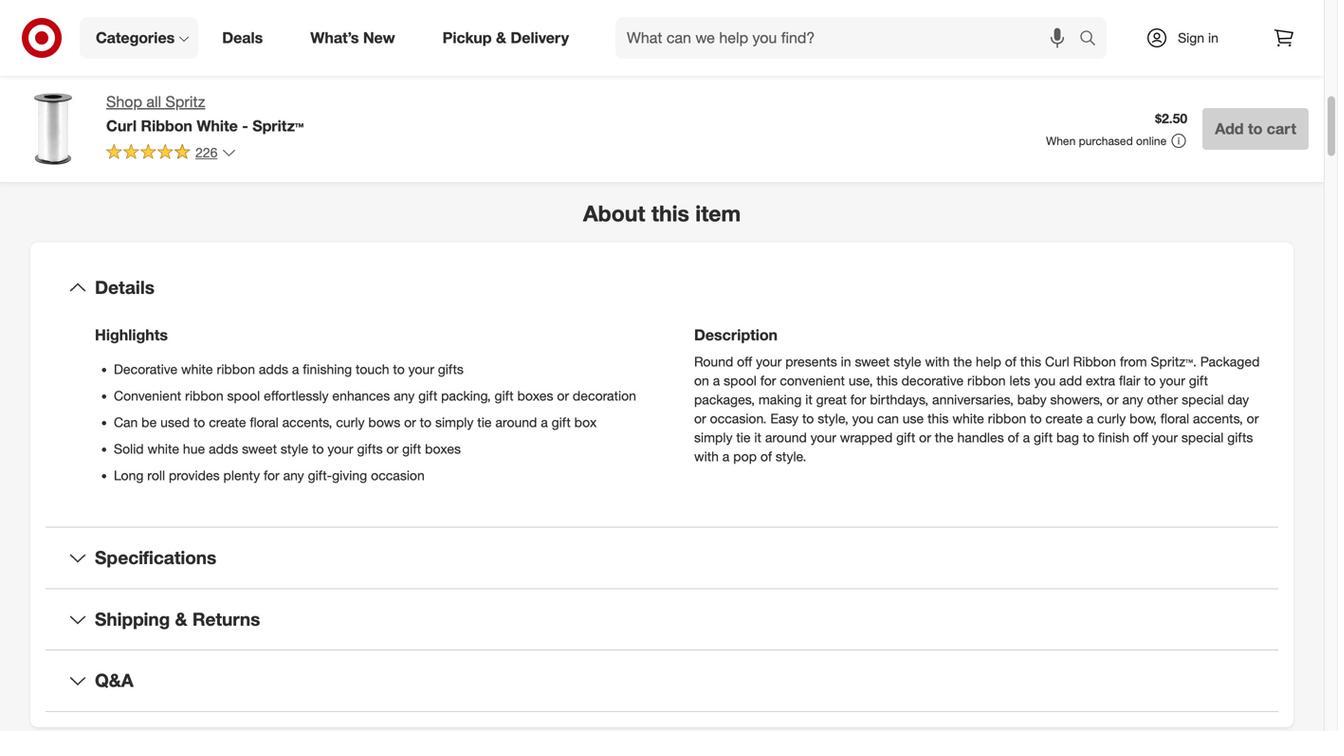 Task type: vqa. For each thing, say whether or not it's contained in the screenshot.
Specifications
yes



Task type: describe. For each thing, give the bounding box(es) containing it.
packing,
[[441, 387, 491, 404]]

spritz™
[[252, 117, 304, 135]]

1 horizontal spatial in
[[1208, 29, 1218, 46]]

0 horizontal spatial accents,
[[282, 414, 332, 431]]

details
[[95, 277, 155, 298]]

other
[[1147, 391, 1178, 408]]

description
[[694, 326, 778, 344]]

in inside description round off your presents in sweet style with the help of this curl ribbon from spritz™. packaged on a spool for convenient use, this decorative ribbon lets you add extra flair to your gift packages, making it great for birthdays, anniversaries, baby showers, or any other special day or occasion. easy to style, you can use this white ribbon to create a curly bow, floral accents, or simply tie it around your wrapped gift or the handles of a gift bag to finish off your special gifts with a pop of style.
[[841, 353, 851, 370]]

categories
[[96, 29, 175, 47]]

& for shipping
[[175, 608, 187, 630]]

gift left the packing,
[[418, 387, 437, 404]]

manage
[[790, 47, 845, 65]]

shipping & returns
[[95, 608, 260, 630]]

sign in inside button
[[1265, 49, 1300, 63]]

be
[[141, 414, 157, 431]]

your down spritz™.
[[1160, 372, 1185, 389]]

1 vertical spatial you
[[852, 410, 874, 427]]

1 horizontal spatial gifts
[[438, 361, 464, 378]]

0 vertical spatial the
[[953, 353, 972, 370]]

1 vertical spatial for
[[850, 391, 866, 408]]

box
[[574, 414, 597, 431]]

from
[[1120, 353, 1147, 370]]

gift left bag
[[1034, 429, 1053, 446]]

used
[[160, 414, 190, 431]]

a right the on
[[713, 372, 720, 389]]

wrapped
[[840, 429, 893, 446]]

or right create
[[772, 47, 786, 65]]

to right used
[[193, 414, 205, 431]]

can
[[114, 414, 138, 431]]

decorative
[[901, 372, 964, 389]]

roll
[[147, 467, 165, 484]]

sign in link
[[1129, 17, 1248, 59]]

about this item
[[583, 200, 741, 227]]

returns
[[192, 608, 260, 630]]

occasion
[[371, 467, 425, 484]]

0 vertical spatial it
[[805, 391, 813, 408]]

to right touch
[[393, 361, 405, 378]]

specifications button
[[46, 528, 1278, 588]]

packages,
[[694, 391, 755, 408]]

ribbon inside shop all spritz curl ribbon white - spritz™
[[141, 117, 192, 135]]

0 horizontal spatial spool
[[227, 387, 260, 404]]

or down the day at bottom
[[1247, 410, 1259, 427]]

enhances
[[332, 387, 390, 404]]

curly inside description round off your presents in sweet style with the help of this curl ribbon from spritz™. packaged on a spool for convenient use, this decorative ribbon lets you add extra flair to your gift packages, making it great for birthdays, anniversaries, baby showers, or any other special day or occasion. easy to style, you can use this white ribbon to create a curly bow, floral accents, or simply tie it around your wrapped gift or the handles of a gift bag to finish off your special gifts with a pop of style.
[[1097, 410, 1126, 427]]

baby
[[1017, 391, 1047, 408]]

when
[[1046, 134, 1076, 148]]

pickup & delivery
[[443, 29, 569, 47]]

gift down spritz™.
[[1189, 372, 1208, 389]]

convenient
[[780, 372, 845, 389]]

white for solid white hue adds sweet style to your gifts or gift boxes
[[147, 441, 179, 457]]

1 horizontal spatial for
[[760, 372, 776, 389]]

shop
[[106, 92, 142, 111]]

on
[[694, 372, 709, 389]]

round
[[694, 353, 733, 370]]

gift right the packing,
[[495, 387, 514, 404]]

tie inside description round off your presents in sweet style with the help of this curl ribbon from spritz™. packaged on a spool for convenient use, this decorative ribbon lets you add extra flair to your gift packages, making it great for birthdays, anniversaries, baby showers, or any other special day or occasion. easy to style, you can use this white ribbon to create a curly bow, floral accents, or simply tie it around your wrapped gift or the handles of a gift bag to finish off your special gifts with a pop of style.
[[736, 429, 751, 446]]

finish
[[1098, 429, 1129, 446]]

your down bow,
[[1152, 429, 1178, 446]]

what's new
[[310, 29, 395, 47]]

create inside description round off your presents in sweet style with the help of this curl ribbon from spritz™. packaged on a spool for convenient use, this decorative ribbon lets you add extra flair to your gift packages, making it great for birthdays, anniversaries, baby showers, or any other special day or occasion. easy to style, you can use this white ribbon to create a curly bow, floral accents, or simply tie it around your wrapped gift or the handles of a gift bag to finish off your special gifts with a pop of style.
[[1046, 410, 1083, 427]]

effortlessly
[[264, 387, 329, 404]]

solid
[[114, 441, 144, 457]]

1 horizontal spatial boxes
[[517, 387, 553, 404]]

simply inside description round off your presents in sweet style with the help of this curl ribbon from spritz™. packaged on a spool for convenient use, this decorative ribbon lets you add extra flair to your gift packages, making it great for birthdays, anniversaries, baby showers, or any other special day or occasion. easy to style, you can use this white ribbon to create a curly bow, floral accents, or simply tie it around your wrapped gift or the handles of a gift bag to finish off your special gifts with a pop of style.
[[694, 429, 733, 446]]

showers,
[[1050, 391, 1103, 408]]

to right flair
[[1144, 372, 1156, 389]]

giving
[[332, 467, 367, 484]]

any for occasion
[[283, 467, 304, 484]]

0 vertical spatial of
[[1005, 353, 1017, 370]]

deals link
[[206, 17, 287, 59]]

0 horizontal spatial simply
[[435, 414, 474, 431]]

your down style, in the bottom of the page
[[811, 429, 836, 446]]

to inside button
[[1248, 119, 1263, 138]]

use,
[[849, 372, 873, 389]]

create or manage registry
[[723, 47, 900, 65]]

bag
[[1056, 429, 1079, 446]]

226 link
[[106, 143, 236, 165]]

upload
[[138, 32, 187, 51]]

& for pickup
[[496, 29, 506, 47]]

what's
[[310, 29, 359, 47]]

adds for hue
[[209, 441, 238, 457]]

your right touch
[[408, 361, 434, 378]]

What can we help you find? suggestions appear below search field
[[616, 17, 1084, 59]]

your up 'making'
[[756, 353, 782, 370]]

in inside button
[[1291, 49, 1300, 63]]

convenient
[[114, 387, 181, 404]]

upload photo button
[[92, 21, 243, 63]]

making
[[759, 391, 802, 408]]

bow,
[[1130, 410, 1157, 427]]

226
[[195, 144, 218, 161]]

0 horizontal spatial with
[[694, 448, 719, 465]]

lets
[[1010, 372, 1031, 389]]

sweet inside description round off your presents in sweet style with the help of this curl ribbon from spritz™. packaged on a spool for convenient use, this decorative ribbon lets you add extra flair to your gift packages, making it great for birthdays, anniversaries, baby showers, or any other special day or occasion. easy to style, you can use this white ribbon to create a curly bow, floral accents, or simply tie it around your wrapped gift or the handles of a gift bag to finish off your special gifts with a pop of style.
[[855, 353, 890, 370]]

add
[[1059, 372, 1082, 389]]

1 vertical spatial off
[[1133, 429, 1148, 446]]

curl inside description round off your presents in sweet style with the help of this curl ribbon from spritz™. packaged on a spool for convenient use, this decorative ribbon lets you add extra flair to your gift packages, making it great for birthdays, anniversaries, baby showers, or any other special day or occasion. easy to style, you can use this white ribbon to create a curly bow, floral accents, or simply tie it around your wrapped gift or the handles of a gift bag to finish off your special gifts with a pop of style.
[[1045, 353, 1070, 370]]

decorative
[[114, 361, 177, 378]]

any inside description round off your presents in sweet style with the help of this curl ribbon from spritz™. packaged on a spool for convenient use, this decorative ribbon lets you add extra flair to your gift packages, making it great for birthdays, anniversaries, baby showers, or any other special day or occasion. easy to style, you can use this white ribbon to create a curly bow, floral accents, or simply tie it around your wrapped gift or the handles of a gift bag to finish off your special gifts with a pop of style.
[[1122, 391, 1143, 408]]

ribbon right decorative
[[217, 361, 255, 378]]

gift-
[[308, 467, 332, 484]]

pickup
[[443, 29, 492, 47]]

gift down the use
[[896, 429, 915, 446]]

photo
[[191, 32, 231, 51]]

add to cart button
[[1203, 108, 1309, 150]]

online
[[1136, 134, 1167, 148]]

deals
[[222, 29, 263, 47]]

a up effortlessly
[[292, 361, 299, 378]]

presents
[[785, 353, 837, 370]]

spritz
[[165, 92, 205, 111]]

about
[[583, 200, 645, 227]]

this right the use
[[928, 410, 949, 427]]

your up giving
[[328, 441, 353, 457]]

occasion.
[[710, 410, 767, 427]]

a left "pop" at the right bottom of page
[[722, 448, 730, 465]]

$2.50
[[1155, 110, 1188, 127]]

create
[[723, 47, 768, 65]]

this up birthdays,
[[877, 372, 898, 389]]

to down baby
[[1030, 410, 1042, 427]]

sign in button
[[1253, 41, 1309, 71]]

spool inside description round off your presents in sweet style with the help of this curl ribbon from spritz™. packaged on a spool for convenient use, this decorative ribbon lets you add extra flair to your gift packages, making it great for birthdays, anniversaries, baby showers, or any other special day or occasion. easy to style, you can use this white ribbon to create a curly bow, floral accents, or simply tie it around your wrapped gift or the handles of a gift bag to finish off your special gifts with a pop of style.
[[724, 372, 757, 389]]

0 horizontal spatial floral
[[250, 414, 279, 431]]

add
[[1215, 119, 1244, 138]]

item
[[695, 200, 741, 227]]

highlights
[[95, 326, 168, 344]]

use
[[903, 410, 924, 427]]

0 horizontal spatial sweet
[[242, 441, 277, 457]]

any for gift
[[394, 387, 415, 404]]

purchased
[[1079, 134, 1133, 148]]

decorative white ribbon adds a finishing touch to your gifts
[[114, 361, 464, 378]]

0 horizontal spatial gifts
[[357, 441, 383, 457]]



Task type: locate. For each thing, give the bounding box(es) containing it.
long roll provides plenty for any gift-giving occasion
[[114, 467, 425, 484]]

1 horizontal spatial curly
[[1097, 410, 1126, 427]]

pickup & delivery link
[[426, 17, 593, 59]]

special down packaged
[[1182, 429, 1224, 446]]

1 horizontal spatial floral
[[1161, 410, 1189, 427]]

0 vertical spatial special
[[1182, 391, 1224, 408]]

1 vertical spatial adds
[[209, 441, 238, 457]]

anniversaries,
[[932, 391, 1014, 408]]

simply down occasion.
[[694, 429, 733, 446]]

1 vertical spatial in
[[1291, 49, 1300, 63]]

1 vertical spatial curl
[[1045, 353, 1070, 370]]

it
[[805, 391, 813, 408], [754, 429, 761, 446]]

easy
[[770, 410, 799, 427]]

day
[[1228, 391, 1249, 408]]

ribbon inside description round off your presents in sweet style with the help of this curl ribbon from spritz™. packaged on a spool for convenient use, this decorative ribbon lets you add extra flair to your gift packages, making it great for birthdays, anniversaries, baby showers, or any other special day or occasion. easy to style, you can use this white ribbon to create a curly bow, floral accents, or simply tie it around your wrapped gift or the handles of a gift bag to finish off your special gifts with a pop of style.
[[1073, 353, 1116, 370]]

curl up the add
[[1045, 353, 1070, 370]]

2 vertical spatial for
[[264, 467, 279, 484]]

1 vertical spatial of
[[1008, 429, 1019, 446]]

specifications
[[95, 547, 216, 569]]

0 horizontal spatial for
[[264, 467, 279, 484]]

add to cart
[[1215, 119, 1296, 138]]

to right bows
[[420, 414, 432, 431]]

boxes left the 'decoration'
[[517, 387, 553, 404]]

1 vertical spatial &
[[175, 608, 187, 630]]

2 horizontal spatial white
[[952, 410, 984, 427]]

simply down the packing,
[[435, 414, 474, 431]]

adds right hue
[[209, 441, 238, 457]]

around inside description round off your presents in sweet style with the help of this curl ribbon from spritz™. packaged on a spool for convenient use, this decorative ribbon lets you add extra flair to your gift packages, making it great for birthdays, anniversaries, baby showers, or any other special day or occasion. easy to style, you can use this white ribbon to create a curly bow, floral accents, or simply tie it around your wrapped gift or the handles of a gift bag to finish off your special gifts with a pop of style.
[[765, 429, 807, 446]]

0 vertical spatial adds
[[259, 361, 288, 378]]

1 horizontal spatial off
[[1133, 429, 1148, 446]]

you
[[1034, 372, 1056, 389], [852, 410, 874, 427]]

to right bag
[[1083, 429, 1095, 446]]

1 vertical spatial special
[[1182, 429, 1224, 446]]

pop
[[733, 448, 757, 465]]

spritz™.
[[1151, 353, 1197, 370]]

style up long roll provides plenty for any gift-giving occasion
[[281, 441, 308, 457]]

touch
[[356, 361, 389, 378]]

a left "box"
[[541, 414, 548, 431]]

1 vertical spatial with
[[694, 448, 719, 465]]

of
[[1005, 353, 1017, 370], [1008, 429, 1019, 446], [760, 448, 772, 465]]

2 vertical spatial in
[[841, 353, 851, 370]]

boxes down the packing,
[[425, 441, 461, 457]]

1 horizontal spatial it
[[805, 391, 813, 408]]

special left the day at bottom
[[1182, 391, 1224, 408]]

1 vertical spatial the
[[935, 429, 954, 446]]

1 vertical spatial it
[[754, 429, 761, 446]]

0 horizontal spatial style
[[281, 441, 308, 457]]

0 horizontal spatial you
[[852, 410, 874, 427]]

or down extra
[[1107, 391, 1119, 408]]

off down description
[[737, 353, 752, 370]]

adds up effortlessly
[[259, 361, 288, 378]]

style up "decorative"
[[894, 353, 921, 370]]

1 horizontal spatial any
[[394, 387, 415, 404]]

style inside description round off your presents in sweet style with the help of this curl ribbon from spritz™. packaged on a spool for convenient use, this decorative ribbon lets you add extra flair to your gift packages, making it great for birthdays, anniversaries, baby showers, or any other special day or occasion. easy to style, you can use this white ribbon to create a curly bow, floral accents, or simply tie it around your wrapped gift or the handles of a gift bag to finish off your special gifts with a pop of style.
[[894, 353, 921, 370]]

gift up occasion
[[402, 441, 421, 457]]

registry
[[849, 47, 900, 65]]

for
[[760, 372, 776, 389], [850, 391, 866, 408], [264, 467, 279, 484]]

1 horizontal spatial accents,
[[1193, 410, 1243, 427]]

with left "pop" at the right bottom of page
[[694, 448, 719, 465]]

gifts down the day at bottom
[[1227, 429, 1253, 446]]

to right easy at bottom right
[[802, 410, 814, 427]]

can
[[877, 410, 899, 427]]

style.
[[776, 448, 806, 465]]

packaged
[[1200, 353, 1260, 370]]

2 horizontal spatial for
[[850, 391, 866, 408]]

-
[[242, 117, 248, 135]]

1 vertical spatial sweet
[[242, 441, 277, 457]]

sign up $2.50 in the top right of the page
[[1178, 29, 1204, 46]]

solid white hue adds sweet style to your gifts or gift boxes
[[114, 441, 461, 457]]

0 horizontal spatial it
[[754, 429, 761, 446]]

sign in left sign in button
[[1178, 29, 1218, 46]]

tie
[[477, 414, 492, 431], [736, 429, 751, 446]]

special
[[1182, 391, 1224, 408], [1182, 429, 1224, 446]]

adds
[[259, 361, 288, 378], [209, 441, 238, 457]]

gifts down bows
[[357, 441, 383, 457]]

white up roll at the left
[[147, 441, 179, 457]]

any down flair
[[1122, 391, 1143, 408]]

to right add
[[1248, 119, 1263, 138]]

sign up "cart"
[[1265, 49, 1288, 63]]

or left the 'decoration'
[[557, 387, 569, 404]]

white
[[197, 117, 238, 135]]

around down easy at bottom right
[[765, 429, 807, 446]]

1 horizontal spatial sign in
[[1265, 49, 1300, 63]]

0 horizontal spatial any
[[283, 467, 304, 484]]

any
[[394, 387, 415, 404], [1122, 391, 1143, 408], [283, 467, 304, 484]]

adds for ribbon
[[259, 361, 288, 378]]

2 horizontal spatial any
[[1122, 391, 1143, 408]]

categories link
[[80, 17, 198, 59]]

0 horizontal spatial curly
[[336, 414, 365, 431]]

ribbon up extra
[[1073, 353, 1116, 370]]

0 horizontal spatial boxes
[[425, 441, 461, 457]]

white for decorative white ribbon adds a finishing touch to your gifts
[[181, 361, 213, 378]]

2 vertical spatial white
[[147, 441, 179, 457]]

0 horizontal spatial off
[[737, 353, 752, 370]]

delivery
[[511, 29, 569, 47]]

0 vertical spatial &
[[496, 29, 506, 47]]

curly down enhances
[[336, 414, 365, 431]]

decoration
[[573, 387, 636, 404]]

curl
[[106, 117, 137, 135], [1045, 353, 1070, 370]]

or down the use
[[919, 429, 931, 446]]

0 horizontal spatial around
[[495, 414, 537, 431]]

help
[[976, 353, 1001, 370]]

can be used to create floral accents, curly bows or to simply tie around a gift box
[[114, 414, 597, 431]]

2 horizontal spatial gifts
[[1227, 429, 1253, 446]]

you up baby
[[1034, 372, 1056, 389]]

it down convenient
[[805, 391, 813, 408]]

0 horizontal spatial adds
[[209, 441, 238, 457]]

ribbon down baby
[[988, 410, 1026, 427]]

birthdays,
[[870, 391, 929, 408]]

the
[[953, 353, 972, 370], [935, 429, 954, 446]]

1 horizontal spatial simply
[[694, 429, 733, 446]]

0 horizontal spatial in
[[841, 353, 851, 370]]

0 vertical spatial boxes
[[517, 387, 553, 404]]

shop all spritz curl ribbon white - spritz™
[[106, 92, 304, 135]]

1 vertical spatial white
[[952, 410, 984, 427]]

1 vertical spatial ribbon
[[1073, 353, 1116, 370]]

1 horizontal spatial curl
[[1045, 353, 1070, 370]]

boxes
[[517, 387, 553, 404], [425, 441, 461, 457]]

all
[[146, 92, 161, 111]]

2 vertical spatial of
[[760, 448, 772, 465]]

white down the anniversaries,
[[952, 410, 984, 427]]

ribbon
[[141, 117, 192, 135], [1073, 353, 1116, 370]]

spool down the decorative white ribbon adds a finishing touch to your gifts
[[227, 387, 260, 404]]

sign
[[1178, 29, 1204, 46], [1265, 49, 1288, 63]]

1 horizontal spatial sweet
[[855, 353, 890, 370]]

sign in up "cart"
[[1265, 49, 1300, 63]]

gift left "box"
[[552, 414, 571, 431]]

white right decorative
[[181, 361, 213, 378]]

long
[[114, 467, 144, 484]]

this
[[651, 200, 689, 227], [1020, 353, 1041, 370], [877, 372, 898, 389], [928, 410, 949, 427]]

image of curl ribbon white - spritz™ image
[[15, 91, 91, 167]]

for up 'making'
[[760, 372, 776, 389]]

0 vertical spatial sign in
[[1178, 29, 1218, 46]]

0 vertical spatial ribbon
[[141, 117, 192, 135]]

style,
[[818, 410, 849, 427]]

or up occasion
[[386, 441, 398, 457]]

0 horizontal spatial tie
[[477, 414, 492, 431]]

this left the item
[[651, 200, 689, 227]]

1 horizontal spatial sign
[[1265, 49, 1288, 63]]

bows
[[368, 414, 400, 431]]

ribbon down all
[[141, 117, 192, 135]]

ribbon up used
[[185, 387, 223, 404]]

1 horizontal spatial &
[[496, 29, 506, 47]]

upload photo
[[138, 32, 231, 51]]

0 horizontal spatial sign
[[1178, 29, 1204, 46]]

white
[[181, 361, 213, 378], [952, 410, 984, 427], [147, 441, 179, 457]]

with up "decorative"
[[925, 353, 950, 370]]

0 vertical spatial sign
[[1178, 29, 1204, 46]]

to up gift-
[[312, 441, 324, 457]]

curl down the shop
[[106, 117, 137, 135]]

spool up packages,
[[724, 372, 757, 389]]

floral up solid white hue adds sweet style to your gifts or gift boxes
[[250, 414, 279, 431]]

a down showers, at bottom
[[1086, 410, 1094, 427]]

handles
[[957, 429, 1004, 446]]

a
[[292, 361, 299, 378], [713, 372, 720, 389], [1086, 410, 1094, 427], [541, 414, 548, 431], [1023, 429, 1030, 446], [722, 448, 730, 465]]

1 vertical spatial boxes
[[425, 441, 461, 457]]

a down baby
[[1023, 429, 1030, 446]]

& inside dropdown button
[[175, 608, 187, 630]]

flair
[[1119, 372, 1140, 389]]

floral down other
[[1161, 410, 1189, 427]]

q&a button
[[46, 651, 1278, 711]]

for down use,
[[850, 391, 866, 408]]

curl inside shop all spritz curl ribbon white - spritz™
[[106, 117, 137, 135]]

0 horizontal spatial ribbon
[[141, 117, 192, 135]]

0 horizontal spatial curl
[[106, 117, 137, 135]]

sweet up long roll provides plenty for any gift-giving occasion
[[242, 441, 277, 457]]

& right pickup
[[496, 29, 506, 47]]

curly up "finish"
[[1097, 410, 1126, 427]]

when purchased online
[[1046, 134, 1167, 148]]

gifts inside description round off your presents in sweet style with the help of this curl ribbon from spritz™. packaged on a spool for convenient use, this decorative ribbon lets you add extra flair to your gift packages, making it great for birthdays, anniversaries, baby showers, or any other special day or occasion. easy to style, you can use this white ribbon to create a curly bow, floral accents, or simply tie it around your wrapped gift or the handles of a gift bag to finish off your special gifts with a pop of style.
[[1227, 429, 1253, 446]]

accents, inside description round off your presents in sweet style with the help of this curl ribbon from spritz™. packaged on a spool for convenient use, this decorative ribbon lets you add extra flair to your gift packages, making it great for birthdays, anniversaries, baby showers, or any other special day or occasion. easy to style, you can use this white ribbon to create a curly bow, floral accents, or simply tie it around your wrapped gift or the handles of a gift bag to finish off your special gifts with a pop of style.
[[1193, 410, 1243, 427]]

1 horizontal spatial style
[[894, 353, 921, 370]]

for right plenty
[[264, 467, 279, 484]]

0 vertical spatial with
[[925, 353, 950, 370]]

0 vertical spatial style
[[894, 353, 921, 370]]

0 horizontal spatial &
[[175, 608, 187, 630]]

1 horizontal spatial spool
[[724, 372, 757, 389]]

1 horizontal spatial you
[[1034, 372, 1056, 389]]

0 vertical spatial for
[[760, 372, 776, 389]]

1 vertical spatial sign
[[1265, 49, 1288, 63]]

0 vertical spatial in
[[1208, 29, 1218, 46]]

any left gift-
[[283, 467, 304, 484]]

sign inside button
[[1265, 49, 1288, 63]]

white inside description round off your presents in sweet style with the help of this curl ribbon from spritz™. packaged on a spool for convenient use, this decorative ribbon lets you add extra flair to your gift packages, making it great for birthdays, anniversaries, baby showers, or any other special day or occasion. easy to style, you can use this white ribbon to create a curly bow, floral accents, or simply tie it around your wrapped gift or the handles of a gift bag to finish off your special gifts with a pop of style.
[[952, 410, 984, 427]]

the left handles
[[935, 429, 954, 446]]

create up bag
[[1046, 410, 1083, 427]]

1 horizontal spatial ribbon
[[1073, 353, 1116, 370]]

0 horizontal spatial white
[[147, 441, 179, 457]]

or right bows
[[404, 414, 416, 431]]

or down packages,
[[694, 410, 706, 427]]

0 vertical spatial curl
[[106, 117, 137, 135]]

with
[[925, 353, 950, 370], [694, 448, 719, 465]]

in up "cart"
[[1291, 49, 1300, 63]]

create
[[1046, 410, 1083, 427], [209, 414, 246, 431]]

0 vertical spatial you
[[1034, 372, 1056, 389]]

0 horizontal spatial create
[[209, 414, 246, 431]]

of right handles
[[1008, 429, 1019, 446]]

1 horizontal spatial with
[[925, 353, 950, 370]]

accents, down the day at bottom
[[1193, 410, 1243, 427]]

any up bows
[[394, 387, 415, 404]]

shipping
[[95, 608, 170, 630]]

1 vertical spatial sign in
[[1265, 49, 1300, 63]]

shipping & returns button
[[46, 589, 1278, 650]]

around left "box"
[[495, 414, 537, 431]]

sweet up use,
[[855, 353, 890, 370]]

tie down the packing,
[[477, 414, 492, 431]]

style
[[894, 353, 921, 370], [281, 441, 308, 457]]

sign in
[[1178, 29, 1218, 46], [1265, 49, 1300, 63]]

accents, down effortlessly
[[282, 414, 332, 431]]

0 horizontal spatial sign in
[[1178, 29, 1218, 46]]

1 horizontal spatial adds
[[259, 361, 288, 378]]

0 vertical spatial off
[[737, 353, 752, 370]]

details button
[[46, 258, 1278, 318]]

of right "pop" at the right bottom of page
[[760, 448, 772, 465]]

plenty
[[223, 467, 260, 484]]

search
[[1071, 30, 1116, 49]]

finishing
[[303, 361, 352, 378]]

1 horizontal spatial create
[[1046, 410, 1083, 427]]

1 horizontal spatial tie
[[736, 429, 751, 446]]

it up "pop" at the right bottom of page
[[754, 429, 761, 446]]

description round off your presents in sweet style with the help of this curl ribbon from spritz™. packaged on a spool for convenient use, this decorative ribbon lets you add extra flair to your gift packages, making it great for birthdays, anniversaries, baby showers, or any other special day or occasion. easy to style, you can use this white ribbon to create a curly bow, floral accents, or simply tie it around your wrapped gift or the handles of a gift bag to finish off your special gifts with a pop of style.
[[694, 326, 1260, 465]]

ribbon down help
[[967, 372, 1006, 389]]

extra
[[1086, 372, 1115, 389]]

sweet
[[855, 353, 890, 370], [242, 441, 277, 457]]

2 horizontal spatial in
[[1291, 49, 1300, 63]]

hue
[[183, 441, 205, 457]]

1 horizontal spatial around
[[765, 429, 807, 446]]

1 vertical spatial style
[[281, 441, 308, 457]]

provides
[[169, 467, 220, 484]]

0 vertical spatial sweet
[[855, 353, 890, 370]]

around
[[495, 414, 537, 431], [765, 429, 807, 446]]

create right used
[[209, 414, 246, 431]]

tie up "pop" at the right bottom of page
[[736, 429, 751, 446]]

in up use,
[[841, 353, 851, 370]]

1 horizontal spatial white
[[181, 361, 213, 378]]

this up the lets
[[1020, 353, 1041, 370]]

floral inside description round off your presents in sweet style with the help of this curl ribbon from spritz™. packaged on a spool for convenient use, this decorative ribbon lets you add extra flair to your gift packages, making it great for birthdays, anniversaries, baby showers, or any other special day or occasion. easy to style, you can use this white ribbon to create a curly bow, floral accents, or simply tie it around your wrapped gift or the handles of a gift bag to finish off your special gifts with a pop of style.
[[1161, 410, 1189, 427]]

0 vertical spatial white
[[181, 361, 213, 378]]

of up the lets
[[1005, 353, 1017, 370]]

gifts up the packing,
[[438, 361, 464, 378]]

great
[[816, 391, 847, 408]]

q&a
[[95, 670, 134, 691]]

gifts
[[438, 361, 464, 378], [1227, 429, 1253, 446], [357, 441, 383, 457]]



